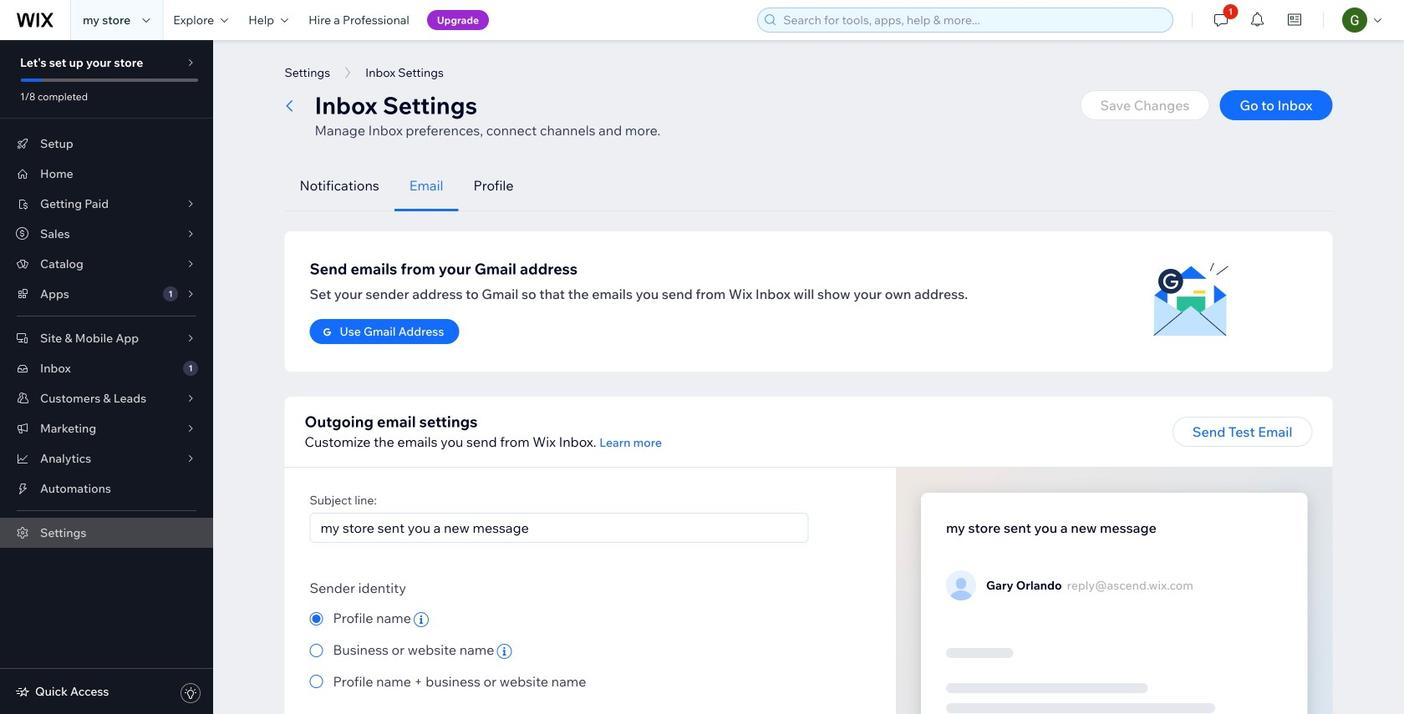 Task type: vqa. For each thing, say whether or not it's contained in the screenshot.
the to the bottom
no



Task type: describe. For each thing, give the bounding box(es) containing it.
Search for tools, apps, help & more... field
[[778, 8, 1168, 32]]



Task type: locate. For each thing, give the bounding box(es) containing it.
Write your email subject here… field
[[316, 514, 803, 542]]

sidebar element
[[0, 40, 213, 715]]

option group
[[310, 608, 809, 692]]



